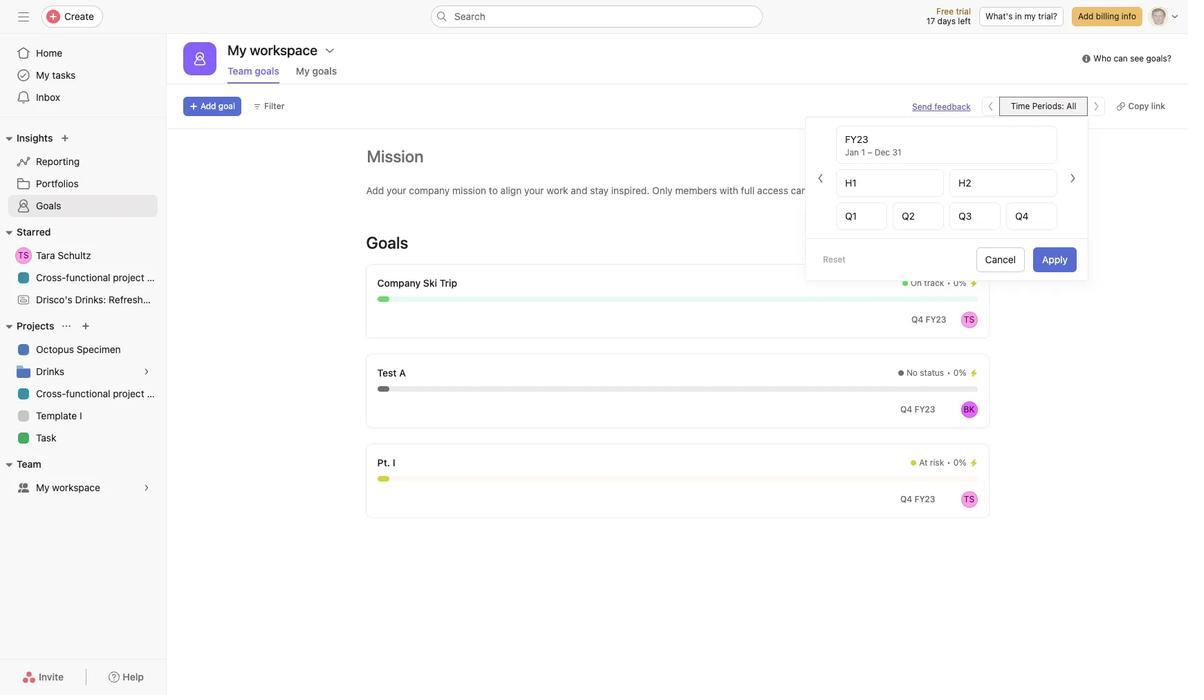 Task type: describe. For each thing, give the bounding box(es) containing it.
ts button for pt. i
[[961, 492, 978, 508]]

projects button
[[0, 318, 54, 335]]

pt. i
[[377, 457, 395, 469]]

days
[[938, 16, 956, 26]]

h1
[[845, 177, 857, 189]]

previous year image
[[816, 173, 827, 184]]

insights
[[17, 132, 53, 144]]

refreshment
[[109, 294, 166, 306]]

send feedback link
[[912, 101, 971, 113]]

status
[[920, 368, 944, 378]]

trial?
[[1038, 11, 1058, 21]]

my for my workspace
[[36, 482, 49, 494]]

send feedback
[[912, 101, 971, 112]]

test a
[[377, 367, 406, 379]]

my
[[1025, 11, 1036, 21]]

show options image
[[324, 45, 336, 56]]

copy
[[1129, 101, 1149, 111]]

q2
[[902, 210, 915, 222]]

search list box
[[431, 6, 763, 28]]

0 vertical spatial can
[[1114, 53, 1128, 64]]

projects element
[[0, 314, 166, 452]]

dec
[[875, 147, 890, 158]]

starred
[[17, 226, 51, 238]]

• 0% for pt. i
[[947, 458, 967, 468]]

1 horizontal spatial goals
[[366, 233, 408, 252]]

my tasks link
[[8, 64, 158, 86]]

only
[[652, 185, 673, 196]]

schultz
[[58, 250, 91, 261]]

free
[[937, 6, 954, 17]]

what's in my trial?
[[986, 11, 1058, 21]]

goals inside insights element
[[36, 200, 61, 212]]

team goals
[[228, 65, 279, 77]]

copy link
[[1129, 101, 1166, 111]]

ski
[[423, 277, 437, 289]]

jan
[[845, 147, 859, 158]]

what's in my trial? button
[[979, 7, 1064, 26]]

my for my tasks
[[36, 69, 49, 81]]

portfolios link
[[8, 173, 158, 195]]

octopus specimen link
[[8, 339, 158, 361]]

drisco's drinks: refreshment recommendation link
[[8, 289, 246, 311]]

home link
[[8, 42, 158, 64]]

0 horizontal spatial can
[[791, 185, 807, 196]]

on track
[[911, 278, 944, 288]]

1 your from the left
[[387, 185, 406, 196]]

reset button
[[817, 250, 852, 270]]

time periods: all button
[[999, 97, 1088, 116]]

cross-functional project plan inside starred element
[[36, 272, 166, 284]]

on
[[911, 278, 922, 288]]

tasks
[[52, 69, 76, 81]]

octopus specimen
[[36, 344, 121, 356]]

my for my goals
[[296, 65, 310, 77]]

add goal button
[[183, 97, 241, 116]]

invite button
[[13, 665, 73, 690]]

add for add your company mission to align your work and stay inspired. only members with full access can edit.
[[366, 185, 384, 196]]

functional for cross-functional project plan "link" within starred element
[[66, 272, 110, 284]]

company
[[377, 277, 421, 289]]

Mission title text field
[[358, 140, 427, 172]]

fy23 inside fy23 jan 1 – dec 31
[[845, 134, 869, 145]]

billing
[[1096, 11, 1120, 21]]

mission
[[452, 185, 486, 196]]

next year image
[[1067, 173, 1078, 184]]

free trial 17 days left
[[927, 6, 971, 26]]

q4 fy23 for test a
[[901, 405, 936, 415]]

q4 fy23 button for pt. i
[[894, 490, 942, 510]]

task link
[[8, 428, 158, 450]]

work
[[547, 185, 568, 196]]

0% for pt. i
[[954, 458, 967, 468]]

inbox
[[36, 91, 60, 103]]

copy link button
[[1111, 97, 1172, 116]]

add billing info
[[1078, 11, 1137, 21]]

access
[[757, 185, 789, 196]]

see details, my workspace image
[[143, 484, 151, 493]]

tara
[[36, 250, 55, 261]]

risk
[[930, 458, 944, 468]]

cross-functional project plan link inside starred element
[[8, 267, 166, 289]]

invite
[[39, 672, 64, 683]]

q4 fy23 for pt. i
[[901, 495, 936, 505]]

goal
[[218, 101, 235, 111]]

new project or portfolio image
[[82, 322, 90, 331]]

stay
[[590, 185, 609, 196]]

2 cross-functional project plan link from the top
[[8, 383, 166, 405]]

filter
[[264, 101, 285, 111]]

what's
[[986, 11, 1013, 21]]

help
[[123, 672, 144, 683]]

no
[[907, 368, 918, 378]]

drinks:
[[75, 294, 106, 306]]

cross-functional project plan inside projects element
[[36, 388, 166, 400]]

1
[[862, 147, 865, 158]]

who can see goals?
[[1094, 53, 1172, 64]]

fy23 for test a
[[915, 405, 936, 415]]

add billing info button
[[1072, 7, 1143, 26]]

search button
[[431, 6, 763, 28]]

filter button
[[247, 97, 291, 116]]

i for pt. i
[[393, 457, 395, 469]]

cross- for first cross-functional project plan "link" from the bottom of the page
[[36, 388, 66, 400]]

add your company mission to align your work and stay inspired. only members with full access can edit.
[[366, 185, 830, 196]]

send
[[912, 101, 932, 112]]

drisco's drinks: refreshment recommendation
[[36, 294, 246, 306]]

starred button
[[0, 224, 51, 241]]

trip
[[440, 277, 457, 289]]

and
[[571, 185, 588, 196]]

workspace
[[52, 482, 100, 494]]

portfolios
[[36, 178, 79, 190]]

add for add billing info
[[1078, 11, 1094, 21]]

apply
[[1043, 254, 1068, 266]]

add goal
[[201, 101, 235, 111]]

feedback
[[935, 101, 971, 112]]

periods:
[[1033, 101, 1065, 111]]

add for add goal
[[201, 101, 216, 111]]



Task type: vqa. For each thing, say whether or not it's contained in the screenshot.
TIMELINE link
no



Task type: locate. For each thing, give the bounding box(es) containing it.
0 vertical spatial goals
[[36, 200, 61, 212]]

edit.
[[810, 185, 830, 196]]

0 vertical spatial q4 fy23
[[912, 315, 947, 325]]

my
[[296, 65, 310, 77], [36, 69, 49, 81], [36, 482, 49, 494]]

i right pt.
[[393, 457, 395, 469]]

cross- inside starred element
[[36, 272, 66, 284]]

• for company ski trip
[[947, 278, 951, 288]]

0 vertical spatial q4 fy23 button
[[905, 311, 953, 330]]

drisco's
[[36, 294, 72, 306]]

0 vertical spatial cross-
[[36, 272, 66, 284]]

template
[[36, 410, 77, 422]]

help button
[[100, 665, 153, 690]]

0 vertical spatial i
[[80, 410, 82, 422]]

0 vertical spatial functional
[[66, 272, 110, 284]]

2 goals from the left
[[312, 65, 337, 77]]

1 vertical spatial i
[[393, 457, 395, 469]]

0 vertical spatial •
[[947, 278, 951, 288]]

0 vertical spatial plan
[[147, 272, 166, 284]]

all
[[1067, 101, 1077, 111]]

team
[[228, 65, 252, 77], [17, 459, 41, 470]]

2 vertical spatial add
[[366, 185, 384, 196]]

add inside 'button'
[[201, 101, 216, 111]]

add left goal
[[201, 101, 216, 111]]

team button
[[0, 457, 41, 473]]

can left see
[[1114, 53, 1128, 64]]

1 horizontal spatial can
[[1114, 53, 1128, 64]]

projects
[[17, 320, 54, 332]]

q4 fy23 down on track
[[912, 315, 947, 325]]

1 cross-functional project plan link from the top
[[8, 267, 166, 289]]

• right status
[[947, 368, 951, 378]]

team up goal
[[228, 65, 252, 77]]

1 horizontal spatial i
[[393, 457, 395, 469]]

• for test a
[[947, 368, 951, 378]]

i inside "link"
[[80, 410, 82, 422]]

2 0% from the top
[[954, 368, 967, 378]]

1 cross- from the top
[[36, 272, 66, 284]]

2 vertical spatial q4 fy23
[[901, 495, 936, 505]]

cross-functional project plan link
[[8, 267, 166, 289], [8, 383, 166, 405]]

• 0% right status
[[947, 368, 967, 378]]

global element
[[0, 34, 166, 117]]

see details, drinks image
[[143, 368, 151, 376]]

my left tasks
[[36, 69, 49, 81]]

trial
[[956, 6, 971, 17]]

2 your from the left
[[524, 185, 544, 196]]

1 vertical spatial q4 fy23
[[901, 405, 936, 415]]

add down mission title text box
[[366, 185, 384, 196]]

i for template i
[[80, 410, 82, 422]]

plan up the drisco's drinks: refreshment recommendation
[[147, 272, 166, 284]]

1 vertical spatial cross-
[[36, 388, 66, 400]]

plan down see details, drinks image
[[147, 388, 166, 400]]

1 vertical spatial goals
[[366, 233, 408, 252]]

0 vertical spatial team
[[228, 65, 252, 77]]

3 • from the top
[[947, 458, 951, 468]]

3 0% from the top
[[954, 458, 967, 468]]

pt.
[[377, 457, 390, 469]]

1 vertical spatial cross-functional project plan
[[36, 388, 166, 400]]

team for team goals
[[228, 65, 252, 77]]

goals for my goals
[[312, 65, 337, 77]]

inspired.
[[611, 185, 650, 196]]

• right track
[[947, 278, 951, 288]]

template i
[[36, 410, 82, 422]]

show options, current sort, top image
[[63, 322, 71, 331]]

team inside dropdown button
[[17, 459, 41, 470]]

ts
[[18, 250, 29, 261], [964, 315, 975, 325], [964, 495, 975, 505]]

can
[[1114, 53, 1128, 64], [791, 185, 807, 196]]

0 vertical spatial project
[[113, 272, 144, 284]]

0 vertical spatial 0%
[[954, 278, 967, 288]]

0 vertical spatial • 0%
[[947, 278, 967, 288]]

2 ts button from the top
[[961, 492, 978, 508]]

your right align on the left top of page
[[524, 185, 544, 196]]

plan for first cross-functional project plan "link" from the bottom of the page
[[147, 388, 166, 400]]

functional inside starred element
[[66, 272, 110, 284]]

2 horizontal spatial add
[[1078, 11, 1094, 21]]

1 vertical spatial project
[[113, 388, 144, 400]]

specimen
[[77, 344, 121, 356]]

1 functional from the top
[[66, 272, 110, 284]]

q1
[[845, 210, 857, 222]]

cross- down drinks
[[36, 388, 66, 400]]

• 0% right risk on the bottom
[[947, 458, 967, 468]]

i up task link
[[80, 410, 82, 422]]

1 0% from the top
[[954, 278, 967, 288]]

plan inside starred element
[[147, 272, 166, 284]]

q4 fy23 down at
[[901, 495, 936, 505]]

1 vertical spatial can
[[791, 185, 807, 196]]

starred element
[[0, 220, 246, 314]]

q4 fy23 button for test a
[[894, 401, 942, 420]]

goals up 'company'
[[366, 233, 408, 252]]

0 vertical spatial cross-functional project plan
[[36, 272, 166, 284]]

0 horizontal spatial i
[[80, 410, 82, 422]]

your left the company
[[387, 185, 406, 196]]

functional up the drinks:
[[66, 272, 110, 284]]

q4 fy23 for company ski trip
[[912, 315, 947, 325]]

2 plan from the top
[[147, 388, 166, 400]]

goals
[[36, 200, 61, 212], [366, 233, 408, 252]]

goals for team goals
[[255, 65, 279, 77]]

0 vertical spatial ts button
[[961, 312, 978, 329]]

time
[[1011, 101, 1030, 111]]

• 0% for test a
[[947, 368, 967, 378]]

0 vertical spatial cross-functional project plan link
[[8, 267, 166, 289]]

teams element
[[0, 452, 166, 502]]

0%
[[954, 278, 967, 288], [954, 368, 967, 378], [954, 458, 967, 468]]

1 horizontal spatial team
[[228, 65, 252, 77]]

ts for company ski trip
[[964, 315, 975, 325]]

2 functional from the top
[[66, 388, 110, 400]]

link
[[1152, 101, 1166, 111]]

2 cross- from the top
[[36, 388, 66, 400]]

see
[[1130, 53, 1144, 64]]

31
[[893, 147, 902, 158]]

1 cross-functional project plan from the top
[[36, 272, 166, 284]]

add inside button
[[1078, 11, 1094, 21]]

1 horizontal spatial your
[[524, 185, 544, 196]]

drinks link
[[8, 361, 158, 383]]

my goals
[[296, 65, 337, 77]]

goals
[[255, 65, 279, 77], [312, 65, 337, 77]]

0 vertical spatial add
[[1078, 11, 1094, 21]]

my down my workspace
[[296, 65, 310, 77]]

1 plan from the top
[[147, 272, 166, 284]]

2 vertical spatial q4 fy23 button
[[894, 490, 942, 510]]

1 • 0% from the top
[[947, 278, 967, 288]]

2 vertical spatial •
[[947, 458, 951, 468]]

2 • from the top
[[947, 368, 951, 378]]

cross-functional project plan up the drinks:
[[36, 272, 166, 284]]

full
[[741, 185, 755, 196]]

plan inside projects element
[[147, 388, 166, 400]]

cross-functional project plan down drinks link
[[36, 388, 166, 400]]

1 vertical spatial • 0%
[[947, 368, 967, 378]]

q4 fy23 button down "no"
[[894, 401, 942, 420]]

fy23 up jan
[[845, 134, 869, 145]]

insights button
[[0, 130, 53, 147]]

cross-functional project plan
[[36, 272, 166, 284], [36, 388, 166, 400]]

1 vertical spatial cross-functional project plan link
[[8, 383, 166, 405]]

project up drisco's drinks: refreshment recommendation link
[[113, 272, 144, 284]]

apply button
[[1034, 248, 1077, 273]]

q4 fy23 button
[[905, 311, 953, 330], [894, 401, 942, 420], [894, 490, 942, 510]]

• 0% for company ski trip
[[947, 278, 967, 288]]

ts for pt. i
[[964, 495, 975, 505]]

left
[[958, 16, 971, 26]]

cross- inside projects element
[[36, 388, 66, 400]]

team for team
[[17, 459, 41, 470]]

fy23 down track
[[926, 315, 947, 325]]

q4 for company ski trip
[[912, 315, 924, 325]]

q4 fy23 down "no"
[[901, 405, 936, 415]]

at
[[920, 458, 928, 468]]

1 goals from the left
[[255, 65, 279, 77]]

cross-functional project plan link up the drinks:
[[8, 267, 166, 289]]

inbox link
[[8, 86, 158, 109]]

2 • 0% from the top
[[947, 368, 967, 378]]

cancel
[[986, 254, 1016, 266]]

0 vertical spatial ts
[[18, 250, 29, 261]]

project inside starred element
[[113, 272, 144, 284]]

1 vertical spatial team
[[17, 459, 41, 470]]

ts button for company ski trip
[[961, 312, 978, 329]]

1 horizontal spatial goals
[[312, 65, 337, 77]]

fy23 for company ski trip
[[926, 315, 947, 325]]

functional inside projects element
[[66, 388, 110, 400]]

goals down portfolios
[[36, 200, 61, 212]]

2 project from the top
[[113, 388, 144, 400]]

new image
[[61, 134, 69, 143]]

• 0%
[[947, 278, 967, 288], [947, 368, 967, 378], [947, 458, 967, 468]]

ts inside starred element
[[18, 250, 29, 261]]

0% right track
[[954, 278, 967, 288]]

• right risk on the bottom
[[947, 458, 951, 468]]

at risk
[[920, 458, 944, 468]]

goals?
[[1147, 53, 1172, 64]]

track
[[924, 278, 944, 288]]

my inside 'teams' element
[[36, 482, 49, 494]]

goals down show options image
[[312, 65, 337, 77]]

• for pt. i
[[947, 458, 951, 468]]

q4
[[1015, 210, 1029, 222], [912, 315, 924, 325], [901, 405, 913, 415], [901, 495, 913, 505]]

0% for test a
[[954, 368, 967, 378]]

1 vertical spatial ts button
[[961, 492, 978, 508]]

cross- up drisco's
[[36, 272, 66, 284]]

functional down drinks link
[[66, 388, 110, 400]]

0% right risk on the bottom
[[954, 458, 967, 468]]

1 ts button from the top
[[961, 312, 978, 329]]

1 • from the top
[[947, 278, 951, 288]]

with
[[720, 185, 739, 196]]

info
[[1122, 11, 1137, 21]]

1 vertical spatial q4 fy23 button
[[894, 401, 942, 420]]

1 horizontal spatial add
[[366, 185, 384, 196]]

goals down my workspace
[[255, 65, 279, 77]]

octopus
[[36, 344, 74, 356]]

0 horizontal spatial goals
[[255, 65, 279, 77]]

fy23 down no status
[[915, 405, 936, 415]]

insights element
[[0, 126, 166, 220]]

1 vertical spatial add
[[201, 101, 216, 111]]

test
[[377, 367, 397, 379]]

fy23 down at
[[915, 495, 936, 505]]

0 horizontal spatial your
[[387, 185, 406, 196]]

fy23 for pt. i
[[915, 495, 936, 505]]

0% right status
[[954, 368, 967, 378]]

tara schultz
[[36, 250, 91, 261]]

q4 fy23 button down on track
[[905, 311, 953, 330]]

17
[[927, 16, 935, 26]]

goals link
[[8, 195, 158, 217]]

1 project from the top
[[113, 272, 144, 284]]

2 vertical spatial • 0%
[[947, 458, 967, 468]]

q4 fy23 button down at
[[894, 490, 942, 510]]

can left edit.
[[791, 185, 807, 196]]

team down task
[[17, 459, 41, 470]]

1 vertical spatial •
[[947, 368, 951, 378]]

hide sidebar image
[[18, 11, 29, 22]]

cross- for cross-functional project plan "link" within starred element
[[36, 272, 66, 284]]

my inside "global" element
[[36, 69, 49, 81]]

fy23 jan 1 – dec 31
[[845, 134, 902, 158]]

• 0% right track
[[947, 278, 967, 288]]

q4 fy23 button for company ski trip
[[905, 311, 953, 330]]

a
[[399, 367, 406, 379]]

q4 for test a
[[901, 405, 913, 415]]

0 horizontal spatial add
[[201, 101, 216, 111]]

project down see details, drinks image
[[113, 388, 144, 400]]

cross-functional project plan link up template i on the bottom of page
[[8, 383, 166, 405]]

to
[[489, 185, 498, 196]]

company ski trip
[[377, 277, 457, 289]]

2 cross-functional project plan from the top
[[36, 388, 166, 400]]

1 vertical spatial ts
[[964, 315, 975, 325]]

task
[[36, 432, 56, 444]]

your
[[387, 185, 406, 196], [524, 185, 544, 196]]

project
[[113, 272, 144, 284], [113, 388, 144, 400]]

functional for first cross-functional project plan "link" from the bottom of the page
[[66, 388, 110, 400]]

recommendation
[[168, 294, 246, 306]]

create button
[[42, 6, 103, 28]]

1 vertical spatial 0%
[[954, 368, 967, 378]]

3 • 0% from the top
[[947, 458, 967, 468]]

reporting link
[[8, 151, 158, 173]]

0 horizontal spatial team
[[17, 459, 41, 470]]

team goals link
[[228, 65, 279, 84]]

plan for cross-functional project plan "link" within starred element
[[147, 272, 166, 284]]

add left billing
[[1078, 11, 1094, 21]]

0 horizontal spatial goals
[[36, 200, 61, 212]]

2 vertical spatial 0%
[[954, 458, 967, 468]]

company
[[409, 185, 450, 196]]

reporting
[[36, 156, 80, 167]]

q4 fy23
[[912, 315, 947, 325], [901, 405, 936, 415], [901, 495, 936, 505]]

no status
[[907, 368, 944, 378]]

2 vertical spatial ts
[[964, 495, 975, 505]]

template i link
[[8, 405, 158, 428]]

my down team dropdown button
[[36, 482, 49, 494]]

1 vertical spatial functional
[[66, 388, 110, 400]]

in
[[1015, 11, 1022, 21]]

functional
[[66, 272, 110, 284], [66, 388, 110, 400]]

q4 for pt. i
[[901, 495, 913, 505]]

1 vertical spatial plan
[[147, 388, 166, 400]]

0% for company ski trip
[[954, 278, 967, 288]]



